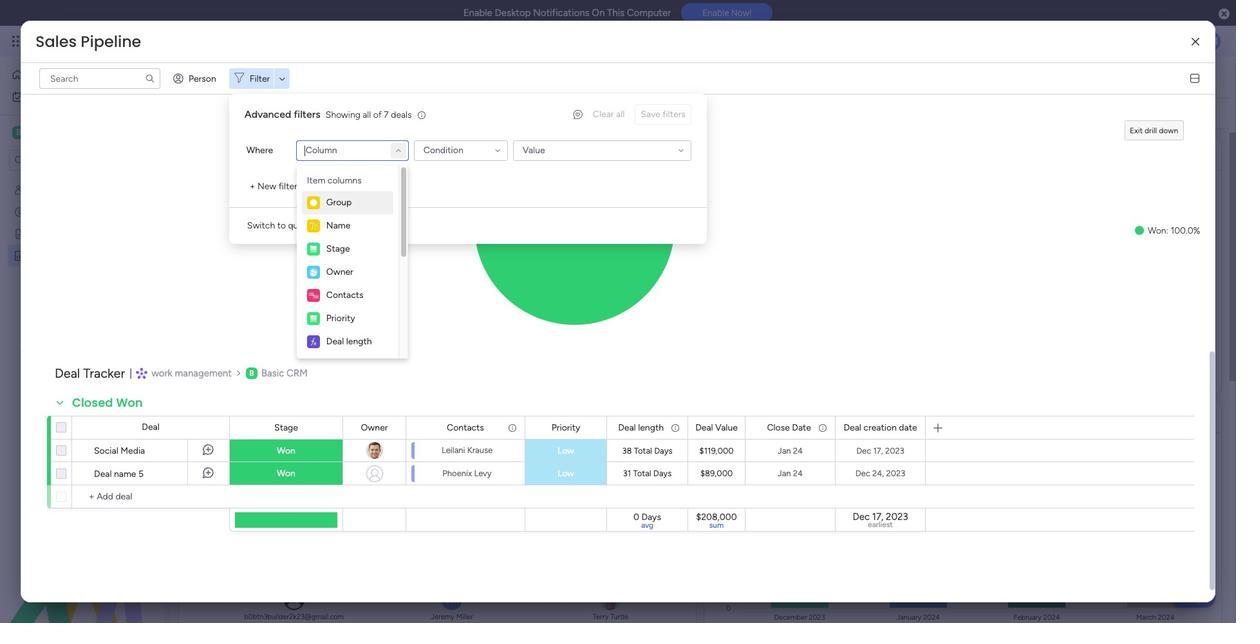 Task type: describe. For each thing, give the bounding box(es) containing it.
basic for workspace image
[[30, 126, 54, 138]]

+ for + new group
[[308, 181, 313, 192]]

added
[[909, 409, 948, 425]]

share
[[1149, 71, 1173, 82]]

stages
[[237, 409, 278, 425]]

where
[[246, 145, 273, 156]]

dec 17, 2023
[[856, 446, 905, 456]]

+ new filter button
[[245, 176, 303, 197]]

Filter dashboard by text search field
[[39, 68, 160, 89]]

phoenix
[[443, 468, 472, 478]]

won : 100.0%
[[1148, 225, 1201, 236]]

Deal Value field
[[692, 421, 741, 435]]

condition
[[424, 145, 463, 156]]

terry turtle
[[593, 613, 628, 621]]

computer
[[627, 7, 671, 19]]

2 vertical spatial work
[[151, 368, 172, 379]]

dec for dec 17, 2023 earliest
[[853, 511, 870, 523]]

Stage field
[[271, 421, 301, 435]]

levy
[[474, 468, 492, 478]]

4 image
[[1046, 26, 1057, 41]]

Closed Won field
[[69, 395, 146, 411]]

rep
[[298, 409, 321, 425]]

filter
[[279, 181, 297, 192]]

my for my contacts
[[30, 184, 43, 195]]

100.0%
[[1171, 225, 1201, 236]]

pipeline
[[81, 31, 141, 52]]

priority inside field
[[552, 422, 580, 433]]

my work option
[[8, 86, 156, 107]]

options image for deal name 5
[[30, 457, 40, 490]]

help button
[[1171, 587, 1216, 608]]

switch to quick filters
[[247, 220, 335, 231]]

1 vertical spatial filter button
[[384, 103, 445, 124]]

public board image
[[14, 227, 26, 240]]

terry
[[593, 613, 609, 621]]

switch
[[247, 220, 275, 231]]

contacts inside field
[[447, 422, 484, 433]]

Priority field
[[548, 421, 584, 435]]

sum
[[709, 521, 724, 530]]

desktop
[[495, 7, 531, 19]]

advanced filters showing all of 7 deals
[[245, 108, 412, 120]]

deal inside field
[[618, 422, 636, 433]]

showing
[[326, 109, 360, 120]]

workspace image
[[246, 368, 257, 379]]

share button
[[1126, 66, 1178, 87]]

notifications
[[533, 7, 590, 19]]

enable for enable desktop notifications on this computer
[[463, 7, 492, 19]]

basic for workspace icon
[[261, 368, 284, 379]]

group
[[337, 181, 360, 192]]

total for 31
[[633, 469, 651, 478]]

2 low from the top
[[558, 468, 574, 479]]

on
[[592, 7, 605, 19]]

of
[[373, 109, 382, 120]]

Search in workspace field
[[27, 153, 108, 168]]

search image
[[299, 108, 310, 118]]

turtle
[[610, 613, 628, 621]]

earliest
[[868, 520, 893, 529]]

0 horizontal spatial length
[[346, 336, 372, 347]]

my contacts
[[30, 184, 82, 195]]

switch to quick filters button
[[242, 216, 340, 236]]

closed won
[[72, 395, 143, 411]]

avg
[[641, 521, 654, 530]]

2 jan 24 from the top
[[778, 469, 803, 478]]

0 vertical spatial tracker
[[50, 206, 80, 217]]

my for my work
[[30, 91, 42, 102]]

:
[[1166, 225, 1169, 236]]

group
[[326, 197, 352, 208]]

based
[[810, 409, 847, 425]]

filter for arrow down image
[[404, 108, 425, 119]]

dec 17, 2023 earliest
[[853, 511, 908, 529]]

month
[[869, 409, 906, 425]]

Deals Stages by Rep field
[[198, 409, 324, 426]]

on
[[850, 409, 865, 425]]

owner inside field
[[361, 422, 388, 433]]

started
[[63, 228, 94, 239]]

list box containing my contacts
[[0, 176, 164, 440]]

0 vertical spatial management
[[130, 33, 200, 48]]

0 vertical spatial $89,000
[[346, 18, 529, 74]]

jeremy miller image
[[1200, 31, 1221, 52]]

dec 24, 2023
[[856, 469, 906, 478]]

sales dashboard inside list box
[[30, 250, 97, 261]]

filter for arrow down icon
[[250, 73, 270, 84]]

0 vertical spatial priority
[[326, 313, 355, 324]]

v2 fullscreen image
[[672, 412, 681, 422]]

add to favorites image
[[376, 71, 389, 83]]

value inside field
[[715, 422, 738, 433]]

Deal creation date field
[[841, 421, 921, 435]]

lottie animation element
[[0, 493, 164, 623]]

this
[[607, 7, 625, 19]]

close date
[[767, 422, 811, 433]]

dec for dec 17, 2023
[[856, 446, 871, 456]]

monday work management
[[57, 33, 200, 48]]

Contacts field
[[444, 421, 487, 435]]

0 horizontal spatial filter button
[[229, 68, 290, 89]]

lottie animation image
[[0, 493, 164, 623]]

columns
[[328, 175, 362, 186]]

item columns
[[307, 175, 362, 186]]

name
[[326, 220, 350, 231]]

b for workspace image
[[16, 127, 21, 138]]

advanced
[[245, 108, 291, 120]]

+ new filter
[[250, 181, 297, 192]]

dec for dec 24, 2023
[[856, 469, 870, 478]]

deal creation date
[[844, 422, 917, 433]]

17, for dec 17, 2023
[[873, 446, 883, 456]]

closed
[[72, 395, 113, 411]]

name
[[114, 469, 136, 480]]

+ new group
[[308, 181, 360, 192]]

1 24 from the top
[[793, 446, 803, 456]]

17, for dec 17, 2023 earliest
[[872, 511, 884, 523]]

dashboard inside list box
[[54, 250, 97, 261]]

close
[[767, 422, 790, 433]]

enable desktop notifications on this computer
[[463, 7, 671, 19]]

1 horizontal spatial contacts
[[326, 290, 364, 301]]

stage inside field
[[274, 422, 298, 433]]

deal value
[[695, 422, 738, 433]]

0 vertical spatial contacts
[[45, 184, 82, 195]]

arrow down image
[[275, 71, 290, 86]]

column information image
[[507, 423, 518, 433]]

$208,000 for $208,000
[[857, 18, 1069, 74]]

1 jan from the top
[[778, 446, 791, 456]]

person button for filter dashboard by text search field at the top of page
[[168, 68, 224, 89]]

0 horizontal spatial value
[[523, 145, 545, 156]]

phoenix levy
[[443, 468, 492, 478]]

enable now! button
[[681, 3, 773, 23]]

deal name 5
[[94, 469, 144, 480]]

Deal Progress based on Month Added field
[[723, 409, 951, 426]]

now!
[[731, 8, 752, 18]]

1 vertical spatial management
[[175, 368, 232, 379]]

options image for social media
[[30, 434, 40, 467]]

|
[[130, 368, 132, 379]]

person for filter dashboard by text search box
[[343, 108, 371, 119]]

1 low from the top
[[558, 445, 574, 456]]

my work link
[[8, 86, 156, 107]]

1 vertical spatial tracker
[[83, 366, 125, 381]]

0 horizontal spatial deal length
[[326, 336, 372, 347]]

person for filter dashboard by text search field at the top of page
[[189, 73, 216, 84]]

enable now!
[[703, 8, 752, 18]]

arrow down image
[[429, 106, 445, 121]]

sales pipeline
[[35, 31, 141, 52]]

sales inside list box
[[30, 250, 52, 261]]



Task type: locate. For each thing, give the bounding box(es) containing it.
2023 for dec 17, 2023
[[885, 446, 905, 456]]

2023 right 24,
[[886, 469, 906, 478]]

filters left showing
[[294, 108, 320, 120]]

sales up filter dashboard by text search box
[[194, 62, 248, 91]]

leilani krause
[[442, 446, 493, 455]]

crm for workspace icon
[[287, 368, 308, 379]]

all
[[363, 109, 371, 120]]

management up search image
[[130, 33, 200, 48]]

work for monday
[[104, 33, 127, 48]]

search image
[[145, 73, 155, 84]]

+ new group button
[[303, 176, 366, 197]]

1 vertical spatial dashboard
[[54, 250, 97, 261]]

media
[[121, 446, 145, 457]]

won inside field
[[116, 395, 143, 411]]

0 vertical spatial work
[[104, 33, 127, 48]]

0 vertical spatial basic
[[30, 126, 54, 138]]

sales dashboard
[[194, 62, 366, 91], [30, 250, 97, 261]]

0 horizontal spatial enable
[[463, 7, 492, 19]]

0 vertical spatial b
[[16, 127, 21, 138]]

sales dashboard up the advanced
[[194, 62, 366, 91]]

new for group
[[315, 181, 334, 192]]

quick
[[288, 220, 310, 231]]

1 vertical spatial total
[[633, 469, 651, 478]]

person button for filter dashboard by text search box
[[323, 103, 378, 124]]

1 horizontal spatial priority
[[552, 422, 580, 433]]

work right |
[[151, 368, 172, 379]]

+ for + new filter
[[250, 181, 255, 192]]

17, down 24,
[[872, 511, 884, 523]]

basic crm up search in workspace field
[[30, 126, 80, 138]]

stage left rep
[[274, 422, 298, 433]]

dec up dec 24, 2023
[[856, 446, 871, 456]]

select product image
[[12, 35, 24, 48]]

deal tracker up closed at bottom left
[[55, 366, 125, 381]]

dapulse x slim image
[[1192, 37, 1200, 47]]

2 horizontal spatial work
[[151, 368, 172, 379]]

None search field
[[194, 103, 315, 124]]

length
[[346, 336, 372, 347], [638, 422, 664, 433]]

deal progress based on month added
[[726, 409, 948, 425]]

0 horizontal spatial column information image
[[670, 423, 681, 433]]

0 horizontal spatial person
[[189, 73, 216, 84]]

$208,000 sum
[[696, 512, 737, 530]]

days for 38 total days
[[654, 446, 673, 456]]

0 horizontal spatial tracker
[[50, 206, 80, 217]]

deals
[[391, 109, 412, 120]]

enable inside 'enable now!' button
[[703, 8, 729, 18]]

1 horizontal spatial basic crm
[[261, 368, 308, 379]]

getting
[[30, 228, 61, 239]]

stage down the name
[[326, 243, 350, 254]]

0 vertical spatial basic crm
[[30, 126, 80, 138]]

1 horizontal spatial dashboard
[[253, 62, 366, 91]]

v2 fullscreen image
[[1197, 150, 1206, 159]]

date
[[792, 422, 811, 433]]

days right "0"
[[642, 512, 661, 523]]

leilani
[[442, 446, 465, 455]]

0 vertical spatial person
[[189, 73, 216, 84]]

Sales Dashboard field
[[191, 62, 369, 91]]

new for filter
[[258, 181, 276, 192]]

deals
[[201, 409, 234, 425]]

1 horizontal spatial length
[[638, 422, 664, 433]]

person right search image
[[189, 73, 216, 84]]

1 column information image from the left
[[670, 423, 681, 433]]

31 total days
[[623, 469, 672, 478]]

0 vertical spatial total
[[634, 446, 652, 456]]

my inside list box
[[30, 184, 43, 195]]

filters right quick
[[312, 220, 335, 231]]

enable
[[463, 7, 492, 19], [703, 8, 729, 18]]

0 vertical spatial stage
[[326, 243, 350, 254]]

1 vertical spatial deal tracker
[[55, 366, 125, 381]]

0 vertical spatial sales dashboard
[[194, 62, 366, 91]]

1 horizontal spatial column information image
[[818, 423, 828, 433]]

2 horizontal spatial contacts
[[447, 422, 484, 433]]

2023 down dec 24, 2023
[[886, 511, 908, 523]]

column information image right date
[[818, 423, 828, 433]]

1 vertical spatial value
[[715, 422, 738, 433]]

1 vertical spatial person button
[[323, 103, 378, 124]]

0 horizontal spatial sales dashboard
[[30, 250, 97, 261]]

sales dashboard down getting started
[[30, 250, 97, 261]]

1 horizontal spatial enable
[[703, 8, 729, 18]]

enable left desktop
[[463, 7, 492, 19]]

filter inside sales dashboard 'banner'
[[404, 108, 425, 119]]

option
[[0, 178, 164, 181]]

filter button right 'of'
[[384, 103, 445, 124]]

2 jan from the top
[[778, 469, 791, 478]]

0 horizontal spatial crm
[[57, 126, 80, 138]]

17, up 24,
[[873, 446, 883, 456]]

1 vertical spatial 17,
[[872, 511, 884, 523]]

Filter dashboard by text search field
[[194, 103, 315, 124]]

dec down dec 24, 2023
[[853, 511, 870, 523]]

work
[[104, 33, 127, 48], [44, 91, 64, 102], [151, 368, 172, 379]]

person inside sales dashboard 'banner'
[[343, 108, 371, 119]]

0 vertical spatial length
[[346, 336, 372, 347]]

workspace image
[[12, 126, 25, 140]]

0 horizontal spatial priority
[[326, 313, 355, 324]]

deal length inside field
[[618, 422, 664, 433]]

item
[[307, 175, 325, 186]]

filter left arrow down icon
[[250, 73, 270, 84]]

krause
[[467, 446, 493, 455]]

enable for enable now!
[[703, 8, 729, 18]]

management
[[130, 33, 200, 48], [175, 368, 232, 379]]

length inside field
[[638, 422, 664, 433]]

1 jan 24 from the top
[[778, 446, 803, 456]]

1 vertical spatial jan
[[778, 469, 791, 478]]

1 vertical spatial sales
[[194, 62, 248, 91]]

work right 'monday'
[[104, 33, 127, 48]]

days up 31 total days
[[654, 446, 673, 456]]

1 vertical spatial priority
[[552, 422, 580, 433]]

0 horizontal spatial owner
[[326, 267, 353, 278]]

days
[[654, 446, 673, 456], [653, 469, 672, 478], [642, 512, 661, 523]]

1 vertical spatial filters
[[312, 220, 335, 231]]

v2 user feedback image
[[574, 108, 583, 121]]

0 horizontal spatial contacts
[[45, 184, 82, 195]]

jeremy
[[431, 613, 455, 621]]

0 horizontal spatial stage
[[274, 422, 298, 433]]

filters inside button
[[312, 220, 335, 231]]

basic
[[30, 126, 54, 138], [261, 368, 284, 379]]

person button left 7
[[323, 103, 378, 124]]

person button
[[168, 68, 224, 89], [323, 103, 378, 124]]

2023 inside "dec 17, 2023 earliest"
[[886, 511, 908, 523]]

sales up home
[[35, 31, 77, 52]]

1 vertical spatial length
[[638, 422, 664, 433]]

$119,000
[[699, 446, 734, 456]]

to
[[277, 220, 286, 231]]

0 vertical spatial dashboard
[[253, 62, 366, 91]]

5
[[138, 469, 144, 480]]

b
[[16, 127, 21, 138], [249, 369, 254, 378]]

sales for sales dashboard field
[[194, 62, 248, 91]]

days down the 38 total days
[[653, 469, 672, 478]]

2 + from the left
[[308, 181, 313, 192]]

social
[[94, 446, 118, 457]]

1 options image from the top
[[30, 434, 40, 467]]

1 horizontal spatial $208,000
[[857, 18, 1069, 74]]

work for my
[[44, 91, 64, 102]]

0 horizontal spatial $89,000
[[346, 18, 529, 74]]

1 + from the left
[[250, 181, 255, 192]]

17, inside "dec 17, 2023 earliest"
[[872, 511, 884, 523]]

list box
[[0, 176, 164, 440]]

Close Date field
[[764, 421, 815, 435]]

enable left now!
[[703, 8, 729, 18]]

1 vertical spatial crm
[[287, 368, 308, 379]]

filters
[[294, 108, 320, 120], [312, 220, 335, 231]]

0 horizontal spatial dashboard
[[54, 250, 97, 261]]

+ Add deal text field
[[79, 489, 223, 505]]

31
[[623, 469, 631, 478]]

column information image down v2 fullscreen icon
[[670, 423, 681, 433]]

monday
[[57, 33, 101, 48]]

deal tracker down my contacts
[[30, 206, 80, 217]]

2023 down 'date'
[[885, 446, 905, 456]]

1 vertical spatial 2023
[[886, 469, 906, 478]]

2 new from the left
[[315, 181, 334, 192]]

basic crm for workspace image
[[30, 126, 80, 138]]

1 new from the left
[[258, 181, 276, 192]]

$89,000
[[346, 18, 529, 74], [700, 469, 733, 478]]

tracker left |
[[83, 366, 125, 381]]

1 horizontal spatial basic
[[261, 368, 284, 379]]

1 horizontal spatial filter button
[[384, 103, 445, 124]]

workspace selection element
[[12, 125, 82, 140]]

2023
[[885, 446, 905, 456], [886, 469, 906, 478], [886, 511, 908, 523]]

0 vertical spatial days
[[654, 446, 673, 456]]

2023 for dec 17, 2023 earliest
[[886, 511, 908, 523]]

crm up search in workspace field
[[57, 126, 80, 138]]

filter button
[[229, 68, 290, 89], [384, 103, 445, 124]]

progress
[[756, 409, 807, 425]]

1 vertical spatial 24
[[793, 469, 803, 478]]

contacts
[[45, 184, 82, 195], [326, 290, 364, 301], [447, 422, 484, 433]]

deal tracker
[[30, 206, 80, 217], [55, 366, 125, 381]]

1 vertical spatial owner
[[361, 422, 388, 433]]

deal inside list box
[[30, 206, 48, 217]]

0 horizontal spatial +
[[250, 181, 255, 192]]

home option
[[8, 64, 156, 85]]

crm for workspace image
[[57, 126, 80, 138]]

column
[[306, 145, 337, 156]]

+
[[250, 181, 255, 192], [308, 181, 313, 192]]

2 options image from the top
[[30, 457, 40, 490]]

1 vertical spatial stage
[[274, 422, 298, 433]]

1 horizontal spatial person
[[343, 108, 371, 119]]

0 vertical spatial deal tracker
[[30, 206, 80, 217]]

0 vertical spatial filters
[[294, 108, 320, 120]]

1 vertical spatial b
[[249, 369, 254, 378]]

1 vertical spatial low
[[558, 468, 574, 479]]

+ inside button
[[250, 181, 255, 192]]

Owner field
[[358, 421, 391, 435]]

public dashboard image
[[14, 249, 26, 261]]

days for 31 total days
[[653, 469, 672, 478]]

$208,000 for $208,000 sum
[[696, 512, 737, 523]]

creation
[[864, 422, 897, 433]]

crm inside workspace selection element
[[57, 126, 80, 138]]

deals stages by rep
[[201, 409, 321, 425]]

sales
[[35, 31, 77, 52], [194, 62, 248, 91], [30, 250, 52, 261]]

1 horizontal spatial sales dashboard
[[194, 62, 366, 91]]

1 vertical spatial days
[[653, 469, 672, 478]]

person button right search image
[[168, 68, 224, 89]]

total
[[634, 446, 652, 456], [633, 469, 651, 478]]

new inside button
[[258, 181, 276, 192]]

0 horizontal spatial filter
[[250, 73, 270, 84]]

1 vertical spatial work
[[44, 91, 64, 102]]

deal inside field
[[844, 422, 861, 433]]

dapulse close image
[[1219, 8, 1230, 21]]

person
[[189, 73, 216, 84], [343, 108, 371, 119]]

1 vertical spatial jan 24
[[778, 469, 803, 478]]

b for workspace icon
[[249, 369, 254, 378]]

my work
[[30, 91, 64, 102]]

Deal length field
[[615, 421, 667, 435]]

+ inside 'button'
[[308, 181, 313, 192]]

dec inside "dec 17, 2023 earliest"
[[853, 511, 870, 523]]

basic inside workspace selection element
[[30, 126, 54, 138]]

deal tracker inside list box
[[30, 206, 80, 217]]

Sales Pipeline field
[[32, 31, 144, 52]]

tracker up getting started
[[50, 206, 80, 217]]

date
[[899, 422, 917, 433]]

by
[[281, 409, 295, 425]]

2 vertical spatial sales
[[30, 250, 52, 261]]

0 vertical spatial low
[[558, 445, 574, 456]]

tracker
[[50, 206, 80, 217], [83, 366, 125, 381]]

0 vertical spatial value
[[523, 145, 545, 156]]

1 vertical spatial filter
[[404, 108, 425, 119]]

1 vertical spatial basic crm
[[261, 368, 308, 379]]

dashboard
[[253, 62, 366, 91], [54, 250, 97, 261]]

total for 38
[[634, 446, 652, 456]]

column information image for date
[[818, 423, 828, 433]]

1 horizontal spatial tracker
[[83, 366, 125, 381]]

dashboard down the started at the top of page
[[54, 250, 97, 261]]

0 vertical spatial 2023
[[885, 446, 905, 456]]

sales dashboard inside 'banner'
[[194, 62, 366, 91]]

0 vertical spatial owner
[[326, 267, 353, 278]]

v2 split view image
[[1191, 74, 1200, 83]]

1 horizontal spatial deal length
[[618, 422, 664, 433]]

None search field
[[39, 68, 160, 89]]

sales for sales pipeline field
[[35, 31, 77, 52]]

work down home
[[44, 91, 64, 102]]

1 vertical spatial person
[[343, 108, 371, 119]]

column information image
[[670, 423, 681, 433], [818, 423, 828, 433]]

2 column information image from the left
[[818, 423, 828, 433]]

basic right workspace image
[[30, 126, 54, 138]]

total right 31
[[633, 469, 651, 478]]

work inside option
[[44, 91, 64, 102]]

days inside 0 days avg
[[642, 512, 661, 523]]

dashboard up search icon
[[253, 62, 366, 91]]

0 vertical spatial jan 24
[[778, 446, 803, 456]]

crm up by
[[287, 368, 308, 379]]

basic right workspace icon
[[261, 368, 284, 379]]

total right 38
[[634, 446, 652, 456]]

my down home
[[30, 91, 42, 102]]

column information image for length
[[670, 423, 681, 433]]

2 vertical spatial contacts
[[447, 422, 484, 433]]

deal length
[[326, 336, 372, 347], [618, 422, 664, 433]]

sales dashboard banner
[[171, 57, 1230, 129]]

my inside option
[[30, 91, 42, 102]]

basic crm inside workspace selection element
[[30, 126, 80, 138]]

dec left 24,
[[856, 469, 870, 478]]

1 vertical spatial my
[[30, 184, 43, 195]]

my down search in workspace field
[[30, 184, 43, 195]]

b inside workspace icon
[[249, 369, 254, 378]]

$208,000
[[857, 18, 1069, 74], [696, 512, 737, 523]]

home link
[[8, 64, 156, 85]]

38 total days
[[622, 446, 673, 456]]

home
[[28, 69, 53, 80]]

7
[[384, 109, 389, 120]]

1 horizontal spatial owner
[[361, 422, 388, 433]]

management up the deals
[[175, 368, 232, 379]]

1 vertical spatial deal length
[[618, 422, 664, 433]]

0 horizontal spatial new
[[258, 181, 276, 192]]

2 24 from the top
[[793, 469, 803, 478]]

0 vertical spatial filter
[[250, 73, 270, 84]]

new
[[258, 181, 276, 192], [315, 181, 334, 192]]

crm
[[57, 126, 80, 138], [287, 368, 308, 379]]

0 vertical spatial sales
[[35, 31, 77, 52]]

options image
[[30, 434, 40, 467], [30, 457, 40, 490]]

sales right public dashboard 'image'
[[30, 250, 52, 261]]

24,
[[872, 469, 884, 478]]

1 horizontal spatial crm
[[287, 368, 308, 379]]

deal
[[30, 206, 48, 217], [326, 336, 344, 347], [55, 366, 80, 381], [726, 409, 753, 425], [142, 422, 160, 433], [618, 422, 636, 433], [695, 422, 713, 433], [844, 422, 861, 433], [94, 469, 112, 480]]

value
[[523, 145, 545, 156], [715, 422, 738, 433]]

filter left arrow down image
[[404, 108, 425, 119]]

0 horizontal spatial work
[[44, 91, 64, 102]]

sales inside 'banner'
[[194, 62, 248, 91]]

0 horizontal spatial $208,000
[[696, 512, 737, 523]]

basic crm for workspace icon
[[261, 368, 308, 379]]

basic crm right workspace icon
[[261, 368, 308, 379]]

+ left filter
[[250, 181, 255, 192]]

new inside 'button'
[[315, 181, 334, 192]]

person left 'of'
[[343, 108, 371, 119]]

low
[[558, 445, 574, 456], [558, 468, 574, 479]]

0
[[634, 512, 639, 523]]

0 vertical spatial crm
[[57, 126, 80, 138]]

+ right filter
[[308, 181, 313, 192]]

filter button up filter dashboard by text search box
[[229, 68, 290, 89]]

24
[[793, 446, 803, 456], [793, 469, 803, 478]]

0 vertical spatial 24
[[793, 446, 803, 456]]

0 days avg
[[634, 512, 661, 530]]

1 vertical spatial $89,000
[[700, 469, 733, 478]]

1 vertical spatial basic
[[261, 368, 284, 379]]

getting started
[[30, 228, 94, 239]]

1 horizontal spatial b
[[249, 369, 254, 378]]

b0bth3builder2k23@gmail.com
[[244, 613, 344, 621]]

dashboard inside sales dashboard 'banner'
[[253, 62, 366, 91]]

0 vertical spatial person button
[[168, 68, 224, 89]]

b inside workspace image
[[16, 127, 21, 138]]

2023 for dec 24, 2023
[[886, 469, 906, 478]]

1 horizontal spatial person button
[[323, 103, 378, 124]]

2 vertical spatial days
[[642, 512, 661, 523]]



Task type: vqa. For each thing, say whether or not it's contained in the screenshot.
Closed Won field
yes



